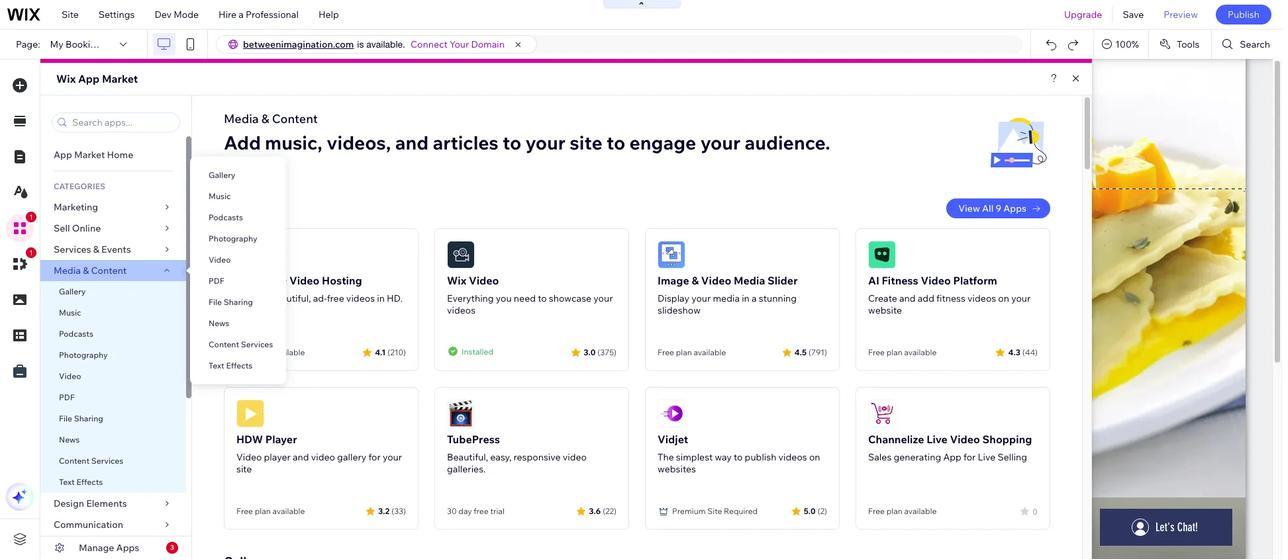 Task type: describe. For each thing, give the bounding box(es) containing it.
services for the photography link associated with right gallery link video link
[[241, 340, 273, 350]]

3.2
[[378, 506, 390, 516]]

display inside iplayerhd video hosting display beautiful, ad-free videos in hd.
[[237, 293, 268, 305]]

wix app market
[[56, 72, 138, 85]]

app market home link
[[40, 144, 186, 166]]

Search apps... field
[[68, 113, 176, 132]]

3.0 (375)
[[584, 347, 617, 357]]

categories
[[54, 182, 105, 191]]

pdf link for video link associated with the bottommost gallery link
[[40, 388, 186, 409]]

0
[[1033, 507, 1038, 517]]

sell online
[[54, 223, 101, 235]]

sell online link
[[40, 218, 186, 239]]

design elements
[[54, 498, 127, 510]]

effects for text effects link related to right gallery link video link's news link
[[226, 361, 253, 371]]

(2)
[[818, 506, 827, 516]]

in for video
[[742, 293, 750, 305]]

showcase
[[549, 293, 592, 305]]

podcasts link for the photography link associated with right gallery link video link
[[190, 207, 286, 229]]

on inside vidjet the simplest way to publish videos on websites
[[809, 452, 821, 464]]

available down generating
[[905, 507, 937, 517]]

articles
[[433, 131, 499, 154]]

1 vertical spatial site
[[708, 507, 722, 517]]

player
[[264, 452, 291, 464]]

effects for text effects link associated with news link for video link associated with the bottommost gallery link
[[76, 478, 103, 488]]

1 vertical spatial photography
[[59, 350, 108, 360]]

3.0
[[584, 347, 596, 357]]

0 vertical spatial apps
[[1004, 203, 1027, 215]]

content services link for news link for video link associated with the bottommost gallery link
[[40, 451, 186, 472]]

podcasts for video link associated with the bottommost gallery link the photography link
[[59, 329, 93, 339]]

free for iplayerhd
[[237, 348, 253, 358]]

video inside wix video everything you need to showcase your videos
[[469, 274, 499, 288]]

media & content link
[[40, 260, 186, 282]]

pdf for video link associated with the bottommost gallery link
[[59, 393, 75, 403]]

videos,
[[327, 131, 391, 154]]

marketing link
[[40, 197, 186, 218]]

news link for video link associated with the bottommost gallery link
[[40, 430, 186, 451]]

create
[[868, 293, 898, 305]]

responsive
[[514, 452, 561, 464]]

free plan available for create
[[868, 348, 937, 358]]

(210)
[[388, 347, 406, 357]]

text for news link for video link associated with the bottommost gallery link
[[59, 478, 75, 488]]

videos inside vidjet the simplest way to publish videos on websites
[[779, 452, 807, 464]]

1 horizontal spatial free
[[474, 507, 489, 517]]

0 vertical spatial photography
[[209, 234, 257, 244]]

1 horizontal spatial app
[[78, 72, 100, 85]]

free for ai
[[868, 348, 885, 358]]

help
[[319, 9, 339, 21]]

pdf link for right gallery link video link
[[190, 271, 286, 292]]

5.0 (2)
[[804, 506, 827, 516]]

for for live
[[964, 452, 976, 464]]

free plan available for beautiful,
[[237, 348, 305, 358]]

elements
[[86, 498, 127, 510]]

news for right gallery link video link
[[209, 319, 229, 329]]

available for player
[[273, 507, 305, 517]]

image
[[658, 274, 690, 288]]

is
[[357, 39, 364, 50]]

1 horizontal spatial live
[[978, 452, 996, 464]]

dev mode
[[155, 9, 199, 21]]

vidjet logo image
[[658, 400, 686, 428]]

slideshow
[[658, 305, 701, 317]]

0 horizontal spatial apps
[[116, 543, 139, 554]]

ai fitness video platform create and add fitness videos on your website
[[868, 274, 1031, 317]]

image & video media slider logo image
[[658, 241, 686, 269]]

plan for hdw
[[255, 507, 271, 517]]

hdw player video player and video gallery for your site
[[237, 433, 402, 476]]

video inside tubepress beautiful, easy, responsive video galleries.
[[563, 452, 587, 464]]

mode
[[174, 9, 199, 21]]

for for player
[[369, 452, 381, 464]]

my
[[50, 38, 63, 50]]

app market home
[[54, 149, 133, 161]]

player
[[265, 433, 297, 447]]

your
[[450, 38, 469, 50]]

easy,
[[490, 452, 512, 464]]

professional
[[246, 9, 299, 21]]

media for media & content
[[54, 265, 81, 277]]

fitness
[[882, 274, 919, 288]]

app inside "link"
[[54, 149, 72, 161]]

and inside media & content add music, videos, and articles to your site to engage your audience.
[[395, 131, 429, 154]]

everything
[[447, 293, 494, 305]]

media inside image & video media slider display your media in a stunning slideshow
[[734, 274, 765, 288]]

audience.
[[745, 131, 831, 154]]

content services for right gallery link video link's news link
[[209, 340, 273, 350]]

file for right gallery link video link's news link
[[209, 297, 222, 307]]

shopping
[[983, 433, 1032, 447]]

media & content add music, videos, and articles to your site to engage your audience.
[[224, 111, 831, 154]]

pdf for right gallery link video link
[[209, 276, 224, 286]]

hire a professional
[[219, 9, 299, 21]]

4.5
[[795, 347, 807, 357]]

your inside wix video everything you need to showcase your videos
[[594, 293, 613, 305]]

3.2 (33)
[[378, 506, 406, 516]]

save
[[1123, 9, 1144, 21]]

tools
[[1177, 38, 1200, 50]]

sharing for right gallery link video link's news link
[[224, 297, 253, 307]]

plan down sales
[[887, 507, 903, 517]]

podcasts link for video link associated with the bottommost gallery link the photography link
[[40, 324, 186, 345]]

fitness
[[937, 293, 966, 305]]

design elements link
[[40, 494, 186, 515]]

to inside wix video everything you need to showcase your videos
[[538, 293, 547, 305]]

podcasts for the photography link associated with right gallery link video link
[[209, 213, 243, 223]]

music link for right gallery link
[[190, 186, 286, 207]]

text effects link for right gallery link video link's news link
[[190, 356, 286, 377]]

ai fitness video platform logo image
[[868, 241, 896, 269]]

view all 9 apps link
[[947, 199, 1051, 219]]

design
[[54, 498, 84, 510]]

content services for news link for video link associated with the bottommost gallery link
[[59, 456, 123, 466]]

plan for ai
[[887, 348, 903, 358]]

30
[[447, 507, 457, 517]]

4.3
[[1009, 347, 1021, 357]]

4.5 (791)
[[795, 347, 827, 357]]

2 1 button from the top
[[6, 248, 36, 278]]

available for display
[[273, 348, 305, 358]]

30 day free trial
[[447, 507, 505, 517]]

video inside channelize live video shopping sales generating app for live selling
[[950, 433, 980, 447]]

image & video media slider display your media in a stunning slideshow
[[658, 274, 798, 317]]

(33)
[[392, 506, 406, 516]]

events
[[101, 244, 131, 256]]

music for the bottommost gallery link
[[59, 308, 81, 318]]

file sharing for right gallery link video link's news link file sharing link
[[209, 297, 253, 307]]

3.6 (22)
[[589, 506, 617, 516]]

bookings
[[66, 38, 106, 50]]

simplest
[[676, 452, 713, 464]]

ai
[[868, 274, 880, 288]]

3.6
[[589, 506, 601, 516]]

save button
[[1113, 0, 1154, 29]]

sharing for news link for video link associated with the bottommost gallery link
[[74, 414, 103, 424]]

text for right gallery link video link's news link
[[209, 361, 224, 371]]

to inside vidjet the simplest way to publish videos on websites
[[734, 452, 743, 464]]

music link for the bottommost gallery link
[[40, 303, 186, 324]]

videos inside wix video everything you need to showcase your videos
[[447, 305, 476, 317]]

tubepress logo image
[[447, 400, 475, 428]]

channelize live video shopping sales generating app for live selling
[[868, 433, 1032, 464]]

3
[[170, 544, 174, 553]]

to left "engage"
[[607, 131, 625, 154]]

file sharing link for right gallery link video link's news link
[[190, 292, 286, 313]]

trial
[[490, 507, 505, 517]]

text effects link for news link for video link associated with the bottommost gallery link
[[40, 472, 186, 494]]

all
[[982, 203, 994, 215]]

services inside "link"
[[54, 244, 91, 256]]

channelize
[[868, 433, 925, 447]]

100% button
[[1095, 30, 1149, 59]]

wix video logo image
[[447, 241, 475, 269]]

premium
[[672, 507, 706, 517]]

& for services & events
[[93, 244, 99, 256]]

manage apps
[[79, 543, 139, 554]]

hosting
[[322, 274, 362, 288]]

a inside image & video media slider display your media in a stunning slideshow
[[752, 293, 757, 305]]

free inside iplayerhd video hosting display beautiful, ad-free videos in hd.
[[327, 293, 344, 305]]



Task type: locate. For each thing, give the bounding box(es) containing it.
add
[[224, 131, 261, 154]]

in right media in the bottom of the page
[[742, 293, 750, 305]]

2 video from the left
[[563, 452, 587, 464]]

1 horizontal spatial text effects link
[[190, 356, 286, 377]]

0 vertical spatial file sharing
[[209, 297, 253, 307]]

0 horizontal spatial podcasts link
[[40, 324, 186, 345]]

on right fitness
[[999, 293, 1010, 305]]

gallery down media & content
[[59, 287, 86, 297]]

site right premium
[[708, 507, 722, 517]]

premium site required
[[672, 507, 758, 517]]

services up elements on the bottom of the page
[[91, 456, 123, 466]]

1 horizontal spatial news
[[209, 319, 229, 329]]

my bookings
[[50, 38, 106, 50]]

effects
[[226, 361, 253, 371], [76, 478, 103, 488]]

1 vertical spatial gallery
[[59, 287, 86, 297]]

4.1 (210)
[[375, 347, 406, 357]]

1 left services & events
[[29, 249, 33, 257]]

videos down platform
[[968, 293, 996, 305]]

communication
[[54, 519, 125, 531]]

0 horizontal spatial a
[[239, 9, 244, 21]]

0 vertical spatial file sharing link
[[190, 292, 286, 313]]

0 vertical spatial podcasts link
[[190, 207, 286, 229]]

media for media & content add music, videos, and articles to your site to engage your audience.
[[224, 111, 259, 127]]

your inside image & video media slider display your media in a stunning slideshow
[[692, 293, 711, 305]]

app up categories
[[54, 149, 72, 161]]

wix up everything
[[447, 274, 467, 288]]

channelize live video shopping logo image
[[868, 400, 896, 428]]

text effects
[[209, 361, 253, 371], [59, 478, 103, 488]]

1 for 1st 1 button from the bottom of the page
[[29, 249, 33, 257]]

gallery link down add
[[190, 165, 286, 186]]

1 horizontal spatial a
[[752, 293, 757, 305]]

platform
[[954, 274, 998, 288]]

1 vertical spatial app
[[54, 149, 72, 161]]

5.0
[[804, 506, 816, 516]]

way
[[715, 452, 732, 464]]

video
[[311, 452, 335, 464], [563, 452, 587, 464]]

1 horizontal spatial music link
[[190, 186, 286, 207]]

market inside "link"
[[74, 149, 105, 161]]

music down media & content
[[59, 308, 81, 318]]

photography link for right gallery link video link
[[190, 229, 286, 250]]

1 horizontal spatial podcasts link
[[190, 207, 286, 229]]

gallery for right gallery link
[[209, 170, 235, 180]]

0 horizontal spatial video
[[311, 452, 335, 464]]

& down services & events
[[83, 265, 89, 277]]

vidjet
[[658, 433, 688, 447]]

gallery link down media & content
[[40, 282, 186, 303]]

media up add
[[224, 111, 259, 127]]

free down hosting
[[327, 293, 344, 305]]

2 in from the left
[[742, 293, 750, 305]]

2 for from the left
[[964, 452, 976, 464]]

0 vertical spatial effects
[[226, 361, 253, 371]]

1 horizontal spatial gallery link
[[190, 165, 286, 186]]

media
[[713, 293, 740, 305]]

publish button
[[1216, 5, 1272, 25]]

9
[[996, 203, 1002, 215]]

and right the 'videos,'
[[395, 131, 429, 154]]

1 horizontal spatial podcasts
[[209, 213, 243, 223]]

video inside hdw player video player and video gallery for your site
[[311, 452, 335, 464]]

media & content
[[54, 265, 127, 277]]

(375)
[[598, 347, 617, 357]]

installed
[[462, 347, 493, 357]]

text effects link
[[190, 356, 286, 377], [40, 472, 186, 494]]

manage
[[79, 543, 114, 554]]

required
[[724, 507, 758, 517]]

plan down website at the right of the page
[[887, 348, 903, 358]]

on inside ai fitness video platform create and add fitness videos on your website
[[999, 293, 1010, 305]]

0 horizontal spatial music link
[[40, 303, 186, 324]]

0 horizontal spatial wix
[[56, 72, 76, 85]]

0 vertical spatial market
[[102, 72, 138, 85]]

& inside media & content link
[[83, 265, 89, 277]]

file sharing link for news link for video link associated with the bottommost gallery link
[[40, 409, 186, 430]]

media up media in the bottom of the page
[[734, 274, 765, 288]]

video right responsive
[[563, 452, 587, 464]]

site up my bookings
[[62, 9, 79, 21]]

& for media & content
[[83, 265, 89, 277]]

news link
[[190, 313, 286, 335], [40, 430, 186, 451]]

free plan available for and
[[237, 507, 305, 517]]

free for image
[[658, 348, 674, 358]]

1 vertical spatial text
[[59, 478, 75, 488]]

1 vertical spatial text effects link
[[40, 472, 186, 494]]

site
[[62, 9, 79, 21], [708, 507, 722, 517]]

view all 9 apps
[[959, 203, 1027, 215]]

1 display from the left
[[237, 293, 268, 305]]

free plan available down slideshow
[[658, 348, 726, 358]]

0 horizontal spatial display
[[237, 293, 268, 305]]

1 vertical spatial a
[[752, 293, 757, 305]]

0 horizontal spatial video link
[[40, 366, 186, 388]]

media inside media & content add music, videos, and articles to your site to engage your audience.
[[224, 111, 259, 127]]

hdw player logo image
[[237, 400, 264, 428]]

text effects link up hdw player logo
[[190, 356, 286, 377]]

0 vertical spatial pdf
[[209, 276, 224, 286]]

stunning
[[759, 293, 797, 305]]

available down slideshow
[[694, 348, 726, 358]]

plan down slideshow
[[676, 348, 692, 358]]

gallery down add
[[209, 170, 235, 180]]

music
[[209, 191, 231, 201], [59, 308, 81, 318]]

video left "gallery"
[[311, 452, 335, 464]]

1 vertical spatial free
[[474, 507, 489, 517]]

app down bookings
[[78, 72, 100, 85]]

1 horizontal spatial display
[[658, 293, 690, 305]]

your
[[526, 131, 566, 154], [701, 131, 741, 154], [594, 293, 613, 305], [692, 293, 711, 305], [1012, 293, 1031, 305], [383, 452, 402, 464]]

1 for second 1 button from the bottom
[[29, 213, 33, 221]]

in left hd.
[[377, 293, 385, 305]]

video inside hdw player video player and video gallery for your site
[[237, 452, 262, 464]]

1 for from the left
[[369, 452, 381, 464]]

services for video link associated with the bottommost gallery link the photography link
[[91, 456, 123, 466]]

0 horizontal spatial app
[[54, 149, 72, 161]]

file sharing for file sharing link related to news link for video link associated with the bottommost gallery link
[[59, 414, 103, 424]]

1 vertical spatial content services link
[[40, 451, 186, 472]]

domain
[[471, 38, 505, 50]]

free for hdw
[[237, 507, 253, 517]]

market left home
[[74, 149, 105, 161]]

live left selling
[[978, 452, 996, 464]]

for right "gallery"
[[369, 452, 381, 464]]

in inside iplayerhd video hosting display beautiful, ad-free videos in hd.
[[377, 293, 385, 305]]

available for platform
[[905, 348, 937, 358]]

1
[[29, 213, 33, 221], [29, 249, 33, 257]]

0 horizontal spatial file
[[59, 414, 72, 424]]

0 horizontal spatial text
[[59, 478, 75, 488]]

in inside image & video media slider display your media in a stunning slideshow
[[742, 293, 750, 305]]

and left add
[[900, 293, 916, 305]]

free plan available down player
[[237, 507, 305, 517]]

1 vertical spatial news link
[[40, 430, 186, 451]]

in
[[377, 293, 385, 305], [742, 293, 750, 305]]

2 vertical spatial app
[[944, 452, 962, 464]]

app right generating
[[944, 452, 962, 464]]

0 vertical spatial 1 button
[[6, 212, 36, 242]]

on
[[999, 293, 1010, 305], [809, 452, 821, 464]]

video link
[[190, 250, 286, 271], [40, 366, 186, 388]]

0 vertical spatial site
[[62, 9, 79, 21]]

ad-
[[313, 293, 327, 305]]

iplayerhd
[[237, 274, 287, 288]]

1 horizontal spatial effects
[[226, 361, 253, 371]]

1 horizontal spatial pdf
[[209, 276, 224, 286]]

preview
[[1164, 9, 1198, 21]]

1 in from the left
[[377, 293, 385, 305]]

0 horizontal spatial podcasts
[[59, 329, 93, 339]]

1 horizontal spatial pdf link
[[190, 271, 286, 292]]

podcasts up 'iplayerhd video hosting logo'
[[209, 213, 243, 223]]

content inside media & content add music, videos, and articles to your site to engage your audience.
[[272, 111, 318, 127]]

gallery for the bottommost gallery link
[[59, 287, 86, 297]]

dev
[[155, 9, 172, 21]]

1 vertical spatial photography link
[[40, 345, 186, 366]]

music link down media & content link
[[40, 303, 186, 324]]

video inside image & video media slider display your media in a stunning slideshow
[[701, 274, 732, 288]]

(22)
[[603, 506, 617, 516]]

music link down add
[[190, 186, 286, 207]]

0 horizontal spatial free
[[327, 293, 344, 305]]

(44)
[[1023, 347, 1038, 357]]

your inside hdw player video player and video gallery for your site
[[383, 452, 402, 464]]

& inside the services & events "link"
[[93, 244, 99, 256]]

services down sell online on the top of page
[[54, 244, 91, 256]]

for
[[369, 452, 381, 464], [964, 452, 976, 464]]

videos
[[346, 293, 375, 305], [968, 293, 996, 305], [447, 305, 476, 317], [779, 452, 807, 464]]

& inside image & video media slider display your media in a stunning slideshow
[[692, 274, 699, 288]]

to right articles
[[503, 131, 521, 154]]

4.1
[[375, 347, 386, 357]]

0 vertical spatial app
[[78, 72, 100, 85]]

videos right "publish"
[[779, 452, 807, 464]]

1 horizontal spatial media
[[224, 111, 259, 127]]

news link up the "design elements" link
[[40, 430, 186, 451]]

1 vertical spatial and
[[900, 293, 916, 305]]

marketing
[[54, 201, 98, 213]]

2 1 from the top
[[29, 249, 33, 257]]

photography link for video link associated with the bottommost gallery link
[[40, 345, 186, 366]]

& inside media & content add music, videos, and articles to your site to engage your audience.
[[262, 111, 269, 127]]

available down add
[[905, 348, 937, 358]]

connect
[[411, 38, 448, 50]]

news
[[209, 319, 229, 329], [59, 435, 80, 445]]

free plan available down beautiful,
[[237, 348, 305, 358]]

video link for right gallery link
[[190, 250, 286, 271]]

is available. connect your domain
[[357, 38, 505, 50]]

1 vertical spatial effects
[[76, 478, 103, 488]]

videos inside ai fitness video platform create and add fitness videos on your website
[[968, 293, 996, 305]]

1 horizontal spatial news link
[[190, 313, 286, 335]]

text effects for right gallery link video link's news link
[[209, 361, 253, 371]]

1 vertical spatial gallery link
[[40, 282, 186, 303]]

1 horizontal spatial wix
[[447, 274, 467, 288]]

free plan available for slider
[[658, 348, 726, 358]]

app
[[78, 72, 100, 85], [54, 149, 72, 161], [944, 452, 962, 464]]

site inside hdw player video player and video gallery for your site
[[237, 464, 252, 476]]

publish
[[1228, 9, 1260, 21]]

home
[[107, 149, 133, 161]]

wix inside wix video everything you need to showcase your videos
[[447, 274, 467, 288]]

0 horizontal spatial gallery
[[59, 287, 86, 297]]

news link down iplayerhd at the left of the page
[[190, 313, 286, 335]]

0 vertical spatial 1
[[29, 213, 33, 221]]

1 1 button from the top
[[6, 212, 36, 242]]

4.3 (44)
[[1009, 347, 1038, 357]]

a right the hire
[[239, 9, 244, 21]]

0 horizontal spatial content services link
[[40, 451, 186, 472]]

available down player
[[273, 507, 305, 517]]

1 horizontal spatial file
[[209, 297, 222, 307]]

media inside media & content link
[[54, 265, 81, 277]]

0 horizontal spatial on
[[809, 452, 821, 464]]

apps right 9
[[1004, 203, 1027, 215]]

text effects for news link for video link associated with the bottommost gallery link
[[59, 478, 103, 488]]

videos down hosting
[[346, 293, 375, 305]]

text effects up hdw player logo
[[209, 361, 253, 371]]

1 horizontal spatial in
[[742, 293, 750, 305]]

& for image & video media slider display your media in a stunning slideshow
[[692, 274, 699, 288]]

wix for wix app market
[[56, 72, 76, 85]]

services down beautiful,
[[241, 340, 273, 350]]

plan for iplayerhd
[[255, 348, 271, 358]]

to right way
[[734, 452, 743, 464]]

news link for right gallery link video link
[[190, 313, 286, 335]]

wix down my
[[56, 72, 76, 85]]

1 vertical spatial live
[[978, 452, 996, 464]]

1 vertical spatial text effects
[[59, 478, 103, 488]]

1 horizontal spatial file sharing link
[[190, 292, 286, 313]]

tubepress
[[447, 433, 500, 447]]

0 vertical spatial services
[[54, 244, 91, 256]]

videos up installed
[[447, 305, 476, 317]]

& for media & content add music, videos, and articles to your site to engage your audience.
[[262, 111, 269, 127]]

display down image
[[658, 293, 690, 305]]

video inside iplayerhd video hosting display beautiful, ad-free videos in hd.
[[289, 274, 320, 288]]

file sharing link
[[190, 292, 286, 313], [40, 409, 186, 430]]

market up search apps... field
[[102, 72, 138, 85]]

0 horizontal spatial media
[[54, 265, 81, 277]]

text effects up design elements
[[59, 478, 103, 488]]

0 vertical spatial text effects link
[[190, 356, 286, 377]]

iplayerhd video hosting display beautiful, ad-free videos in hd.
[[237, 274, 403, 305]]

for left selling
[[964, 452, 976, 464]]

& up music,
[[262, 111, 269, 127]]

& left events
[[93, 244, 99, 256]]

0 horizontal spatial news
[[59, 435, 80, 445]]

online
[[72, 223, 101, 235]]

plan down beautiful,
[[255, 348, 271, 358]]

2 display from the left
[[658, 293, 690, 305]]

podcasts down media & content
[[59, 329, 93, 339]]

news for video link associated with the bottommost gallery link
[[59, 435, 80, 445]]

media down services & events
[[54, 265, 81, 277]]

services & events link
[[40, 239, 186, 260]]

0 horizontal spatial gallery link
[[40, 282, 186, 303]]

0 vertical spatial pdf link
[[190, 271, 286, 292]]

1 horizontal spatial apps
[[1004, 203, 1027, 215]]

search
[[1240, 38, 1271, 50]]

2 horizontal spatial app
[[944, 452, 962, 464]]

music,
[[265, 131, 323, 154]]

0 horizontal spatial pdf link
[[40, 388, 186, 409]]

1 horizontal spatial file sharing
[[209, 297, 253, 307]]

services & events
[[54, 244, 131, 256]]

0 vertical spatial and
[[395, 131, 429, 154]]

0 vertical spatial video link
[[190, 250, 286, 271]]

podcasts link
[[190, 207, 286, 229], [40, 324, 186, 345]]

effects up design elements
[[76, 478, 103, 488]]

music down add
[[209, 191, 231, 201]]

0 horizontal spatial music
[[59, 308, 81, 318]]

engage
[[630, 131, 696, 154]]

podcasts link up 'iplayerhd video hosting logo'
[[190, 207, 286, 229]]

video inside ai fitness video platform create and add fitness videos on your website
[[921, 274, 951, 288]]

1 1 from the top
[[29, 213, 33, 221]]

iplayerhd video hosting logo image
[[237, 241, 264, 269]]

content services link
[[190, 335, 286, 356], [40, 451, 186, 472]]

plan for image
[[676, 348, 692, 358]]

0 horizontal spatial photography
[[59, 350, 108, 360]]

generating
[[894, 452, 942, 464]]

display inside image & video media slider display your media in a stunning slideshow
[[658, 293, 690, 305]]

and right player
[[293, 452, 309, 464]]

site inside media & content add music, videos, and articles to your site to engage your audience.
[[570, 131, 603, 154]]

0 vertical spatial text
[[209, 361, 224, 371]]

sell
[[54, 223, 70, 235]]

videos inside iplayerhd video hosting display beautiful, ad-free videos in hd.
[[346, 293, 375, 305]]

& right image
[[692, 274, 699, 288]]

1 vertical spatial file
[[59, 414, 72, 424]]

0 horizontal spatial pdf
[[59, 393, 75, 403]]

1 horizontal spatial sharing
[[224, 297, 253, 307]]

&
[[262, 111, 269, 127], [93, 244, 99, 256], [83, 265, 89, 277], [692, 274, 699, 288]]

1 left marketing in the left top of the page
[[29, 213, 33, 221]]

2 horizontal spatial media
[[734, 274, 765, 288]]

market
[[102, 72, 138, 85], [74, 149, 105, 161]]

content services link for right gallery link video link's news link
[[190, 335, 286, 356]]

live up generating
[[927, 433, 948, 447]]

for inside hdw player video player and video gallery for your site
[[369, 452, 381, 464]]

in for hosting
[[377, 293, 385, 305]]

music for right gallery link
[[209, 191, 231, 201]]

1 vertical spatial on
[[809, 452, 821, 464]]

file for news link for video link associated with the bottommost gallery link
[[59, 414, 72, 424]]

a
[[239, 9, 244, 21], [752, 293, 757, 305]]

your inside ai fitness video platform create and add fitness videos on your website
[[1012, 293, 1031, 305]]

pdf
[[209, 276, 224, 286], [59, 393, 75, 403]]

available down beautiful,
[[273, 348, 305, 358]]

on up 5.0 (2)
[[809, 452, 821, 464]]

plan down player
[[255, 507, 271, 517]]

gallery
[[337, 452, 367, 464]]

and inside hdw player video player and video gallery for your site
[[293, 452, 309, 464]]

podcasts link down media & content link
[[40, 324, 186, 345]]

to right need
[[538, 293, 547, 305]]

and inside ai fitness video platform create and add fitness videos on your website
[[900, 293, 916, 305]]

0 horizontal spatial and
[[293, 452, 309, 464]]

settings
[[99, 9, 135, 21]]

0 vertical spatial gallery link
[[190, 165, 286, 186]]

1 vertical spatial file sharing
[[59, 414, 103, 424]]

effects up hdw player logo
[[226, 361, 253, 371]]

0 horizontal spatial site
[[237, 464, 252, 476]]

apps down the 'communication' link
[[116, 543, 139, 554]]

1 vertical spatial wix
[[447, 274, 467, 288]]

preview button
[[1154, 0, 1208, 29]]

you
[[496, 293, 512, 305]]

free right day
[[474, 507, 489, 517]]

1 vertical spatial 1 button
[[6, 248, 36, 278]]

1 horizontal spatial text effects
[[209, 361, 253, 371]]

available for media
[[694, 348, 726, 358]]

1 video from the left
[[311, 452, 335, 464]]

0 horizontal spatial sharing
[[74, 414, 103, 424]]

display down iplayerhd at the left of the page
[[237, 293, 268, 305]]

video link for the bottommost gallery link
[[40, 366, 186, 388]]

text effects link up elements on the bottom of the page
[[40, 472, 186, 494]]

free plan available down website at the right of the page
[[868, 348, 937, 358]]

0 vertical spatial a
[[239, 9, 244, 21]]

0 horizontal spatial content services
[[59, 456, 123, 466]]

sales
[[868, 452, 892, 464]]

0 horizontal spatial live
[[927, 433, 948, 447]]

0 horizontal spatial photography link
[[40, 345, 186, 366]]

0 vertical spatial free
[[327, 293, 344, 305]]

wix for wix video everything you need to showcase your videos
[[447, 274, 467, 288]]

1 vertical spatial podcasts
[[59, 329, 93, 339]]

app inside channelize live video shopping sales generating app for live selling
[[944, 452, 962, 464]]

add
[[918, 293, 935, 305]]

for inside channelize live video shopping sales generating app for live selling
[[964, 452, 976, 464]]

a left stunning
[[752, 293, 757, 305]]

0 vertical spatial photography link
[[190, 229, 286, 250]]

galleries.
[[447, 464, 486, 476]]

0 vertical spatial sharing
[[224, 297, 253, 307]]

free plan available down generating
[[868, 507, 937, 517]]

gallery
[[209, 170, 235, 180], [59, 287, 86, 297]]

0 horizontal spatial in
[[377, 293, 385, 305]]



Task type: vqa. For each thing, say whether or not it's contained in the screenshot.


